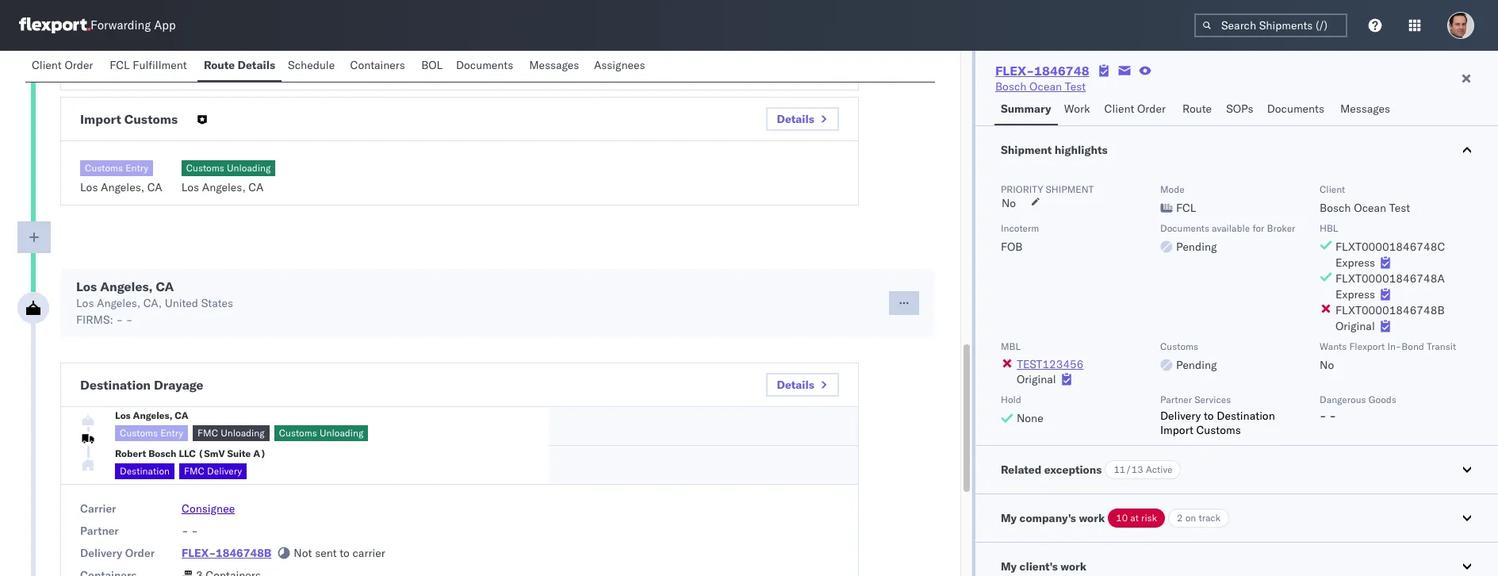 Task type: vqa. For each thing, say whether or not it's contained in the screenshot.
Applied
no



Task type: locate. For each thing, give the bounding box(es) containing it.
details button
[[767, 107, 839, 131], [767, 373, 839, 397]]

1 vertical spatial import
[[1161, 423, 1194, 437]]

0 horizontal spatial no
[[1002, 196, 1016, 210]]

1 vertical spatial pending
[[1177, 358, 1218, 372]]

1 vertical spatial fmc
[[184, 465, 205, 477]]

0 horizontal spatial import
[[80, 111, 121, 127]]

1 express from the top
[[1336, 255, 1376, 270]]

0 vertical spatial entry
[[126, 162, 148, 174]]

consignee link
[[182, 501, 235, 516]]

flex- up bosch ocean test
[[996, 63, 1035, 79]]

1 vertical spatial entry
[[160, 426, 183, 438]]

pending for customs
[[1177, 358, 1218, 372]]

active
[[1146, 463, 1173, 475]]

1 vertical spatial bosch
[[1320, 201, 1352, 215]]

fmc down robert bosch llc (smv suite a)
[[184, 465, 205, 477]]

to down services
[[1204, 409, 1214, 423]]

destination for destination
[[120, 465, 170, 477]]

bosch up the summary at the right top of page
[[996, 79, 1027, 94]]

flxt00001846748b
[[1336, 303, 1445, 317]]

- -
[[182, 524, 198, 538]]

documents
[[456, 58, 514, 72], [1268, 102, 1325, 116], [1161, 222, 1210, 234]]

at
[[1131, 512, 1139, 524]]

import
[[80, 111, 121, 127], [1161, 423, 1194, 437]]

assignees
[[594, 58, 645, 72]]

none
[[1017, 411, 1044, 425]]

0 horizontal spatial to
[[340, 546, 350, 560]]

work right client's
[[1061, 559, 1087, 574]]

bosch ocean test
[[996, 79, 1086, 94]]

0 vertical spatial messages button
[[523, 51, 588, 82]]

flex- down - -
[[182, 546, 216, 560]]

3
[[196, 59, 203, 73]]

0 vertical spatial documents button
[[450, 51, 523, 82]]

work inside my client's work button
[[1061, 559, 1087, 574]]

client up hbl
[[1320, 183, 1346, 195]]

ocean
[[1030, 79, 1062, 94], [1355, 201, 1387, 215]]

0 vertical spatial fmc
[[198, 426, 218, 438]]

0 vertical spatial fcl
[[110, 58, 130, 72]]

ocean inside "link"
[[1030, 79, 1062, 94]]

customs for customs unloading los angeles, ca
[[186, 162, 224, 174]]

los angeles, ca
[[115, 409, 188, 421]]

ocean down flex-1846748 link on the right of page
[[1030, 79, 1062, 94]]

1 horizontal spatial original
[[1336, 319, 1376, 333]]

fmc unloading
[[198, 426, 265, 438]]

10
[[1117, 512, 1128, 524]]

test inside "link"
[[1065, 79, 1086, 94]]

fcl for fcl fulfillment
[[110, 58, 130, 72]]

route button
[[1177, 94, 1220, 125]]

11/13 active
[[1114, 463, 1173, 475]]

unloading inside customs unloading los angeles, ca
[[227, 162, 271, 174]]

1 horizontal spatial order
[[125, 546, 155, 560]]

los inside customs unloading los angeles, ca
[[181, 180, 199, 194]]

carrier up delivery order
[[80, 501, 116, 516]]

fmc for fmc delivery
[[184, 465, 205, 477]]

1 vertical spatial original
[[1017, 372, 1057, 386]]

2 vertical spatial bosch
[[148, 447, 176, 459]]

my client's work button
[[976, 543, 1499, 576]]

shipment
[[1046, 183, 1094, 195]]

carrier down the forwarding app link
[[80, 36, 116, 51]]

destination up los angeles, ca
[[80, 377, 151, 393]]

related
[[1001, 463, 1042, 477]]

2 vertical spatial order
[[125, 546, 155, 560]]

0 horizontal spatial original
[[1017, 372, 1057, 386]]

0 vertical spatial messages
[[529, 58, 579, 72]]

1 vertical spatial documents button
[[1261, 94, 1335, 125]]

client order
[[32, 58, 93, 72], [1105, 102, 1166, 116]]

1 horizontal spatial ocean
[[1355, 201, 1387, 215]]

work for my client's work
[[1061, 559, 1087, 574]]

1 horizontal spatial test
[[1390, 201, 1411, 215]]

test up flxt00001846748c at right top
[[1390, 201, 1411, 215]]

0 horizontal spatial fcl
[[110, 58, 130, 72]]

fulfillment
[[133, 58, 187, 72]]

2 vertical spatial delivery
[[80, 546, 122, 560]]

1 horizontal spatial client
[[1105, 102, 1135, 116]]

no down 'wants'
[[1320, 358, 1335, 372]]

1 vertical spatial partner
[[80, 524, 119, 538]]

in-
[[1388, 340, 1402, 352]]

route left sops on the top
[[1183, 102, 1212, 116]]

details for 2nd details button from the top
[[777, 378, 815, 392]]

suite
[[227, 447, 251, 459]]

entry for customs entry
[[160, 426, 183, 438]]

customs for customs
[[1161, 340, 1199, 352]]

0 horizontal spatial ocean
[[1030, 79, 1062, 94]]

original up flexport
[[1336, 319, 1376, 333]]

import up customs entry los angeles, ca
[[80, 111, 121, 127]]

2 pending from the top
[[1177, 358, 1218, 372]]

documents button right bol
[[450, 51, 523, 82]]

2 horizontal spatial delivery
[[1161, 409, 1202, 423]]

wants flexport in-bond transit no
[[1320, 340, 1457, 372]]

2 my from the top
[[1001, 559, 1017, 574]]

1 vertical spatial test
[[1390, 201, 1411, 215]]

my left client's
[[1001, 559, 1017, 574]]

flex-1846748
[[996, 63, 1090, 79]]

test inside the client bosch ocean test incoterm fob
[[1390, 201, 1411, 215]]

0 vertical spatial flex-
[[996, 63, 1035, 79]]

1 my from the top
[[1001, 511, 1017, 525]]

1 horizontal spatial no
[[1320, 358, 1335, 372]]

0 horizontal spatial containers
[[80, 59, 137, 73]]

carrier
[[80, 36, 116, 51], [80, 501, 116, 516]]

pending up services
[[1177, 358, 1218, 372]]

0 vertical spatial bosch
[[996, 79, 1027, 94]]

unloading for customs unloading
[[320, 426, 364, 438]]

0 horizontal spatial bosch
[[148, 447, 176, 459]]

containers left bol
[[350, 58, 405, 72]]

1 vertical spatial client
[[1105, 102, 1135, 116]]

pending down documents available for broker
[[1177, 240, 1218, 254]]

route
[[204, 58, 235, 72], [1183, 102, 1212, 116]]

client order button right work
[[1099, 94, 1177, 125]]

0 horizontal spatial client order button
[[25, 51, 103, 82]]

no down priority
[[1002, 196, 1016, 210]]

1 horizontal spatial delivery
[[207, 465, 242, 477]]

1 horizontal spatial messages
[[1341, 102, 1391, 116]]

2 express from the top
[[1336, 287, 1376, 302]]

customs entry los angeles, ca
[[80, 162, 162, 194]]

0 vertical spatial import
[[80, 111, 121, 127]]

0 vertical spatial route
[[204, 58, 235, 72]]

ocean up flxt00001846748c at right top
[[1355, 201, 1387, 215]]

0 vertical spatial client
[[32, 58, 62, 72]]

to right sent
[[340, 546, 350, 560]]

ca,
[[143, 296, 162, 310]]

partner left services
[[1161, 394, 1193, 405]]

dangerous
[[1320, 394, 1367, 405]]

0 horizontal spatial entry
[[126, 162, 148, 174]]

1 vertical spatial route
[[1183, 102, 1212, 116]]

1846748
[[1035, 63, 1090, 79]]

1 horizontal spatial documents button
[[1261, 94, 1335, 125]]

messages button
[[523, 51, 588, 82], [1335, 94, 1399, 125]]

1 horizontal spatial documents
[[1161, 222, 1210, 234]]

available
[[1212, 222, 1251, 234]]

incoterm
[[1001, 222, 1040, 234]]

order
[[65, 58, 93, 72], [1138, 102, 1166, 116], [125, 546, 155, 560]]

express up flxt00001846748a
[[1336, 255, 1376, 270]]

1 horizontal spatial entry
[[160, 426, 183, 438]]

my left company's
[[1001, 511, 1017, 525]]

0 vertical spatial carrier
[[80, 36, 116, 51]]

0 horizontal spatial client order
[[32, 58, 93, 72]]

entry down import customs
[[126, 162, 148, 174]]

dangerous goods - -
[[1320, 394, 1397, 423]]

0 vertical spatial client order button
[[25, 51, 103, 82]]

2 carrier from the top
[[80, 501, 116, 516]]

ca inside customs unloading los angeles, ca
[[249, 180, 264, 194]]

0 vertical spatial delivery
[[1161, 409, 1202, 423]]

1 vertical spatial messages
[[1341, 102, 1391, 116]]

partner for partner services delivery to destination import customs
[[1161, 394, 1193, 405]]

0 horizontal spatial route
[[204, 58, 235, 72]]

bosch for a)
[[148, 447, 176, 459]]

1 horizontal spatial flex-
[[996, 63, 1035, 79]]

work for my company's work
[[1079, 511, 1105, 525]]

entry up the llc
[[160, 426, 183, 438]]

llc
[[179, 447, 196, 459]]

not sent to carrier
[[294, 546, 385, 560]]

2 horizontal spatial containers
[[350, 58, 405, 72]]

0 horizontal spatial documents button
[[450, 51, 523, 82]]

customs
[[124, 111, 178, 127], [85, 162, 123, 174], [186, 162, 224, 174], [1161, 340, 1199, 352], [1197, 423, 1242, 437], [120, 426, 158, 438], [279, 426, 317, 438]]

fcl down forwarding
[[110, 58, 130, 72]]

route right 3
[[204, 58, 235, 72]]

1 horizontal spatial route
[[1183, 102, 1212, 116]]

entry
[[126, 162, 148, 174], [160, 426, 183, 438]]

customs inside partner services delivery to destination import customs
[[1197, 423, 1242, 437]]

1 pending from the top
[[1177, 240, 1218, 254]]

customs for customs entry
[[120, 426, 158, 438]]

1 vertical spatial client order button
[[1099, 94, 1177, 125]]

1 vertical spatial no
[[1320, 358, 1335, 372]]

assignees button
[[588, 51, 655, 82]]

fcl
[[110, 58, 130, 72], [1177, 201, 1197, 215]]

shipment highlights
[[1001, 143, 1108, 157]]

express for flxt00001846748a
[[1336, 287, 1376, 302]]

bosch inside the client bosch ocean test incoterm fob
[[1320, 201, 1352, 215]]

my inside button
[[1001, 559, 1017, 574]]

bosch down the customs entry
[[148, 447, 176, 459]]

1 vertical spatial work
[[1061, 559, 1087, 574]]

1 carrier from the top
[[80, 36, 116, 51]]

original down the test123456 button
[[1017, 372, 1057, 386]]

0 vertical spatial my
[[1001, 511, 1017, 525]]

0 horizontal spatial client
[[32, 58, 62, 72]]

test123456 button
[[1017, 357, 1084, 371]]

1 horizontal spatial partner
[[1161, 394, 1193, 405]]

entry for customs entry los angeles, ca
[[126, 162, 148, 174]]

1 vertical spatial to
[[340, 546, 350, 560]]

customs unloading los angeles, ca
[[181, 162, 271, 194]]

0 horizontal spatial flex-
[[182, 546, 216, 560]]

customs inside customs unloading los angeles, ca
[[186, 162, 224, 174]]

client order button
[[25, 51, 103, 82], [1099, 94, 1177, 125]]

2 horizontal spatial client
[[1320, 183, 1346, 195]]

0 horizontal spatial documents
[[456, 58, 514, 72]]

consignee
[[182, 501, 235, 516]]

2 vertical spatial documents
[[1161, 222, 1210, 234]]

1 horizontal spatial fcl
[[1177, 201, 1197, 215]]

work left 10
[[1079, 511, 1105, 525]]

2 vertical spatial destination
[[120, 465, 170, 477]]

unloading for customs unloading los angeles, ca
[[227, 162, 271, 174]]

documents down mode
[[1161, 222, 1210, 234]]

messages for the messages button to the right
[[1341, 102, 1391, 116]]

forwarding
[[90, 18, 151, 33]]

fmc
[[198, 426, 218, 438], [184, 465, 205, 477]]

client order down flexport. image
[[32, 58, 93, 72]]

fcl inside fcl fulfillment button
[[110, 58, 130, 72]]

delivery order
[[80, 546, 155, 560]]

0 vertical spatial to
[[1204, 409, 1214, 423]]

sent
[[315, 546, 337, 560]]

0 vertical spatial destination
[[80, 377, 151, 393]]

route details
[[204, 58, 275, 72]]

destination down services
[[1217, 409, 1276, 423]]

bol
[[421, 58, 443, 72]]

0 vertical spatial pending
[[1177, 240, 1218, 254]]

a)
[[253, 447, 266, 459]]

pending
[[1177, 240, 1218, 254], [1177, 358, 1218, 372]]

2 vertical spatial client
[[1320, 183, 1346, 195]]

forwarding app
[[90, 18, 176, 33]]

angeles, inside customs unloading los angeles, ca
[[202, 180, 246, 194]]

documents right sops button
[[1268, 102, 1325, 116]]

to
[[1204, 409, 1214, 423], [340, 546, 350, 560]]

client right "work" button
[[1105, 102, 1135, 116]]

los inside customs entry los angeles, ca
[[80, 180, 98, 194]]

0 vertical spatial partner
[[1161, 394, 1193, 405]]

0 vertical spatial work
[[1079, 511, 1105, 525]]

2 vertical spatial details
[[777, 378, 815, 392]]

los
[[80, 180, 98, 194], [181, 180, 199, 194], [76, 278, 97, 294], [76, 296, 94, 310], [115, 409, 131, 421]]

fcl down mode
[[1177, 201, 1197, 215]]

1 vertical spatial carrier
[[80, 501, 116, 516]]

flex- for 1846748b
[[182, 546, 216, 560]]

unloading
[[227, 162, 271, 174], [221, 426, 265, 438], [320, 426, 364, 438]]

client inside the client bosch ocean test incoterm fob
[[1320, 183, 1346, 195]]

import up active
[[1161, 423, 1194, 437]]

services
[[1195, 394, 1232, 405]]

express up flxt00001846748b
[[1336, 287, 1376, 302]]

0 vertical spatial details
[[238, 58, 275, 72]]

1 vertical spatial order
[[1138, 102, 1166, 116]]

1 horizontal spatial bosch
[[996, 79, 1027, 94]]

containers down the forwarding app link
[[80, 59, 137, 73]]

containers button
[[344, 51, 415, 82]]

documents button right sops on the top
[[1261, 94, 1335, 125]]

test down 1846748
[[1065, 79, 1086, 94]]

partner inside partner services delivery to destination import customs
[[1161, 394, 1193, 405]]

robert
[[115, 447, 146, 459]]

fmc up the (smv
[[198, 426, 218, 438]]

destination down the 'robert' at left
[[120, 465, 170, 477]]

0 vertical spatial test
[[1065, 79, 1086, 94]]

1 horizontal spatial import
[[1161, 423, 1194, 437]]

0 horizontal spatial test
[[1065, 79, 1086, 94]]

1 vertical spatial details button
[[767, 373, 839, 397]]

1 vertical spatial fcl
[[1177, 201, 1197, 215]]

0 vertical spatial ocean
[[1030, 79, 1062, 94]]

0 vertical spatial documents
[[456, 58, 514, 72]]

fmc delivery
[[184, 465, 242, 477]]

ca inside customs entry los angeles, ca
[[147, 180, 162, 194]]

0 vertical spatial details button
[[767, 107, 839, 131]]

details for first details button
[[777, 112, 815, 126]]

client down flexport. image
[[32, 58, 62, 72]]

to inside partner services delivery to destination import customs
[[1204, 409, 1214, 423]]

entry inside customs entry los angeles, ca
[[126, 162, 148, 174]]

import inside partner services delivery to destination import customs
[[1161, 423, 1194, 437]]

0 horizontal spatial order
[[65, 58, 93, 72]]

customs inside customs entry los angeles, ca
[[85, 162, 123, 174]]

containers right 3
[[206, 59, 261, 73]]

0 vertical spatial no
[[1002, 196, 1016, 210]]

1 vertical spatial flex-
[[182, 546, 216, 560]]

bosch for fob
[[1320, 201, 1352, 215]]

documents right bol button
[[456, 58, 514, 72]]

client order right "work" button
[[1105, 102, 1166, 116]]

partner up delivery order
[[80, 524, 119, 538]]

1 horizontal spatial to
[[1204, 409, 1214, 423]]

client order button down flexport. image
[[25, 51, 103, 82]]

client bosch ocean test incoterm fob
[[1001, 183, 1411, 254]]

0 vertical spatial client order
[[32, 58, 93, 72]]

bosch up hbl
[[1320, 201, 1352, 215]]

schedule button
[[282, 51, 344, 82]]



Task type: describe. For each thing, give the bounding box(es) containing it.
transit
[[1427, 340, 1457, 352]]

exceptions
[[1045, 463, 1102, 477]]

flex-1846748b
[[182, 546, 272, 560]]

unloading for fmc unloading
[[221, 426, 265, 438]]

hold
[[1001, 394, 1022, 405]]

documents available for broker
[[1161, 222, 1296, 234]]

0 horizontal spatial delivery
[[80, 546, 122, 560]]

customs for customs entry los angeles, ca
[[85, 162, 123, 174]]

1846748b
[[216, 546, 272, 560]]

test123456
[[1017, 357, 1084, 371]]

(smv
[[198, 447, 225, 459]]

schedule
[[288, 58, 335, 72]]

route details button
[[197, 51, 282, 82]]

import customs
[[80, 111, 178, 127]]

2 on track
[[1178, 512, 1221, 524]]

risk
[[1142, 512, 1158, 524]]

flxt00001846748a
[[1336, 271, 1446, 286]]

delivery inside partner services delivery to destination import customs
[[1161, 409, 1202, 423]]

0 vertical spatial order
[[65, 58, 93, 72]]

1 horizontal spatial client order button
[[1099, 94, 1177, 125]]

united
[[165, 296, 198, 310]]

highlights
[[1055, 143, 1108, 157]]

destination drayage
[[80, 377, 204, 393]]

for
[[1253, 222, 1265, 234]]

pending for documents available for broker
[[1177, 240, 1218, 254]]

ca inside los angeles, ca los angeles, ca, united states firms: - -
[[156, 278, 174, 294]]

not
[[294, 546, 312, 560]]

client for top client order button
[[32, 58, 62, 72]]

containers inside button
[[350, 58, 405, 72]]

goods
[[1369, 394, 1397, 405]]

1 horizontal spatial containers
[[206, 59, 261, 73]]

fmc for fmc unloading
[[198, 426, 218, 438]]

flxt00001846748c
[[1336, 240, 1446, 254]]

forwarding app link
[[19, 17, 176, 33]]

flex- for 1846748
[[996, 63, 1035, 79]]

2
[[1178, 512, 1183, 524]]

my for my company's work
[[1001, 511, 1017, 525]]

2 horizontal spatial order
[[1138, 102, 1166, 116]]

fcl fulfillment button
[[103, 51, 197, 82]]

carrier for partner
[[80, 501, 116, 516]]

flexport. image
[[19, 17, 90, 33]]

my client's work
[[1001, 559, 1087, 574]]

mode
[[1161, 183, 1185, 195]]

shipment highlights button
[[976, 126, 1499, 174]]

bosch ocean test link
[[996, 79, 1086, 94]]

firms:
[[76, 313, 113, 327]]

bosch inside "link"
[[996, 79, 1027, 94]]

0 vertical spatial original
[[1336, 319, 1376, 333]]

customs entry
[[120, 426, 183, 438]]

app
[[154, 18, 176, 33]]

related exceptions
[[1001, 463, 1102, 477]]

angeles, inside customs entry los angeles, ca
[[101, 180, 144, 194]]

los angeles, ca los angeles, ca, united states firms: - -
[[76, 278, 233, 327]]

1 vertical spatial client order
[[1105, 102, 1166, 116]]

sops button
[[1220, 94, 1261, 125]]

1 horizontal spatial messages button
[[1335, 94, 1399, 125]]

fob
[[1001, 240, 1023, 254]]

on
[[1186, 512, 1197, 524]]

fcl for fcl
[[1177, 201, 1197, 215]]

customs for customs unloading
[[279, 426, 317, 438]]

1 vertical spatial delivery
[[207, 465, 242, 477]]

carrier for containers
[[80, 36, 116, 51]]

summary button
[[995, 94, 1058, 125]]

destination for destination drayage
[[80, 377, 151, 393]]

details inside button
[[238, 58, 275, 72]]

mbl
[[1001, 340, 1021, 352]]

broker
[[1267, 222, 1296, 234]]

work
[[1065, 102, 1091, 116]]

client for right client order button
[[1105, 102, 1135, 116]]

my for my client's work
[[1001, 559, 1017, 574]]

customs unloading
[[279, 426, 364, 438]]

summary
[[1001, 102, 1052, 116]]

drayage
[[154, 377, 204, 393]]

express for flxt00001846748c
[[1336, 255, 1376, 270]]

route for route details
[[204, 58, 235, 72]]

bond
[[1402, 340, 1425, 352]]

10 at risk
[[1117, 512, 1158, 524]]

ocean inside the client bosch ocean test incoterm fob
[[1355, 201, 1387, 215]]

wants
[[1320, 340, 1347, 352]]

11/13
[[1114, 463, 1144, 475]]

client's
[[1020, 559, 1058, 574]]

robert bosch llc (smv suite a)
[[115, 447, 266, 459]]

route for route
[[1183, 102, 1212, 116]]

track
[[1199, 512, 1221, 524]]

flex-1846748b button
[[182, 546, 272, 560]]

Search Shipments (/) text field
[[1195, 13, 1348, 37]]

carrier
[[353, 546, 385, 560]]

priority
[[1001, 183, 1044, 195]]

flex-1846748 link
[[996, 63, 1090, 79]]

1 details button from the top
[[767, 107, 839, 131]]

3 containers
[[196, 59, 261, 73]]

fcl fulfillment
[[110, 58, 187, 72]]

shipment
[[1001, 143, 1052, 157]]

2 horizontal spatial documents
[[1268, 102, 1325, 116]]

states
[[201, 296, 233, 310]]

destination inside partner services delivery to destination import customs
[[1217, 409, 1276, 423]]

priority shipment
[[1001, 183, 1094, 195]]

hbl
[[1320, 222, 1339, 234]]

partner services delivery to destination import customs
[[1161, 394, 1276, 437]]

messages for the topmost the messages button
[[529, 58, 579, 72]]

my company's work
[[1001, 511, 1105, 525]]

partner for partner
[[80, 524, 119, 538]]

2 details button from the top
[[767, 373, 839, 397]]

work button
[[1058, 94, 1099, 125]]

no inside wants flexport in-bond transit no
[[1320, 358, 1335, 372]]



